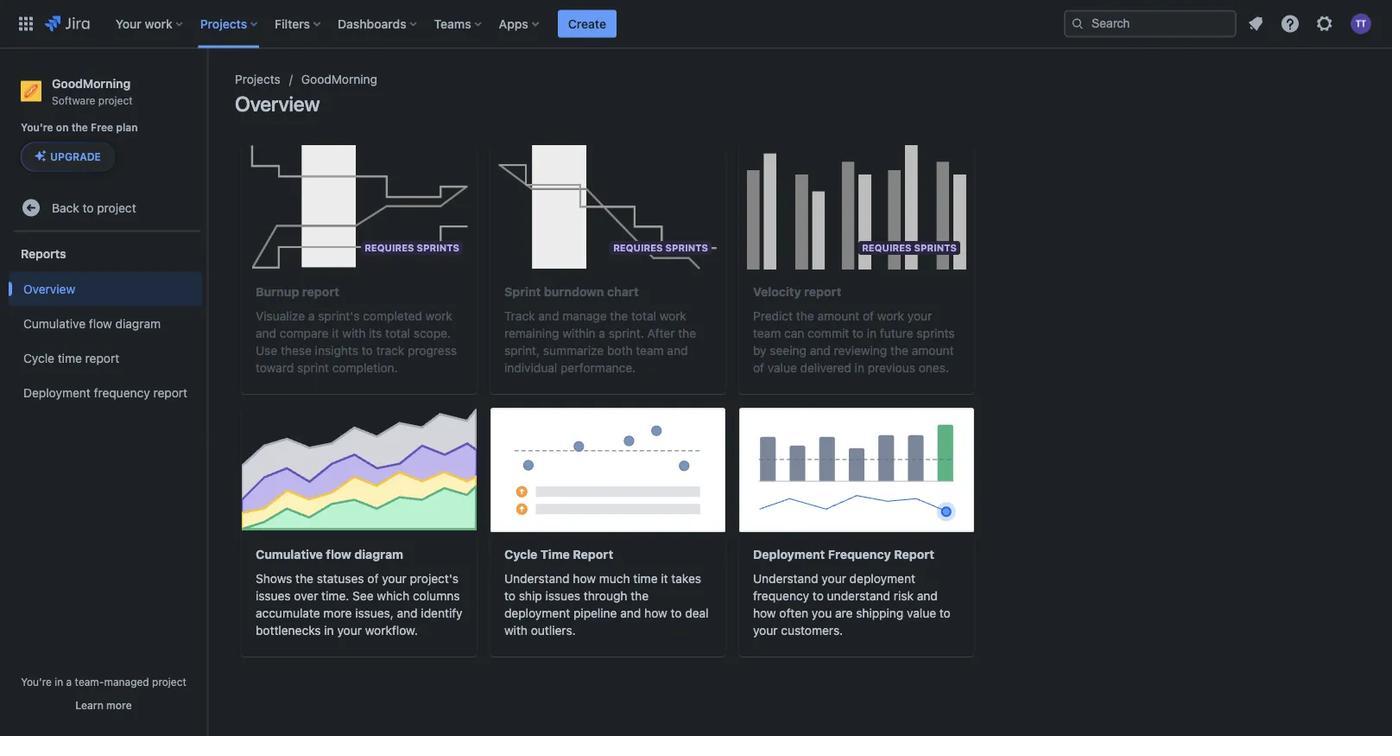 Task type: vqa. For each thing, say whether or not it's contained in the screenshot.
product Link
no



Task type: describe. For each thing, give the bounding box(es) containing it.
work inside dropdown button
[[145, 16, 173, 31]]

statuses
[[317, 572, 364, 586]]

0 vertical spatial cumulative
[[23, 316, 86, 330]]

requires sprints for the
[[614, 242, 708, 254]]

in left team-
[[55, 676, 63, 688]]

work inside predict the amount of work your team can commit to in future sprints by seeing and reviewing the amount of value delivered in previous ones.
[[878, 309, 905, 323]]

total inside visualize a sprint's completed work and compare it with its total scope. use these insights to track progress toward sprint completion.
[[385, 326, 410, 340]]

the right the 'on'
[[71, 122, 88, 134]]

on
[[56, 122, 69, 134]]

of for project's
[[368, 572, 379, 586]]

cycle time report
[[505, 547, 614, 562]]

completed
[[363, 309, 422, 323]]

team-
[[75, 676, 104, 688]]

sprint,
[[505, 343, 540, 358]]

risk
[[894, 589, 914, 603]]

after
[[648, 326, 675, 340]]

goodmorning for goodmorning software project
[[52, 76, 131, 90]]

velocity report
[[753, 285, 842, 299]]

your inside predict the amount of work your team can commit to in future sprints by seeing and reviewing the amount of value delivered in previous ones.
[[908, 309, 932, 323]]

shipping
[[856, 606, 904, 620]]

understand your deployment frequency to understand risk and how often you are shipping value to your customers.
[[753, 572, 951, 638]]

completion.
[[332, 361, 398, 375]]

back to project link
[[14, 190, 200, 225]]

you're in a team-managed project
[[21, 676, 187, 688]]

burndown
[[544, 285, 604, 299]]

it inside visualize a sprint's completed work and compare it with its total scope. use these insights to track progress toward sprint completion.
[[332, 326, 339, 340]]

deployment for deployment frequency report
[[753, 547, 825, 562]]

sidebar navigation image
[[188, 69, 226, 104]]

burnup report
[[256, 285, 340, 299]]

time
[[541, 547, 570, 562]]

search image
[[1071, 17, 1085, 31]]

your work button
[[110, 10, 190, 38]]

and inside shows the statuses of your project's issues over time. see which columns accumulate more issues, and identify bottlenecks in your workflow.
[[397, 606, 418, 620]]

use
[[256, 343, 278, 358]]

reports
[[21, 247, 66, 261]]

frequency
[[828, 547, 891, 562]]

report up sprint's
[[302, 285, 340, 299]]

more inside shows the statuses of your project's issues over time. see which columns accumulate more issues, and identify bottlenecks in your workflow.
[[324, 606, 352, 620]]

accumulate
[[256, 606, 320, 620]]

which
[[377, 589, 410, 603]]

previous
[[868, 361, 916, 375]]

customers.
[[781, 623, 843, 638]]

you
[[812, 606, 832, 620]]

flow inside cumulative flow diagram link
[[89, 316, 112, 330]]

in inside shows the statuses of your project's issues over time. see which columns accumulate more issues, and identify bottlenecks in your workflow.
[[324, 623, 334, 638]]

appswitcher icon image
[[16, 13, 36, 34]]

1 vertical spatial amount
[[912, 343, 954, 358]]

overview link
[[9, 272, 202, 306]]

more inside button
[[106, 699, 132, 711]]

total inside track and manage the total work remaining within a sprint. after the sprint, summarize both team and individual performance.
[[632, 309, 657, 323]]

deployment frequency report link
[[9, 375, 202, 410]]

value inside understand your deployment frequency to understand risk and how often you are shipping value to your customers.
[[907, 606, 937, 620]]

within
[[563, 326, 596, 340]]

projects button
[[195, 10, 265, 38]]

track
[[376, 343, 405, 358]]

project for goodmorning software project
[[98, 94, 133, 106]]

sprint
[[505, 285, 541, 299]]

both
[[607, 343, 633, 358]]

to inside back to project link
[[83, 200, 94, 215]]

learn more
[[75, 699, 132, 711]]

bottlenecks
[[256, 623, 321, 638]]

how inside understand your deployment frequency to understand risk and how often you are shipping value to your customers.
[[753, 606, 776, 620]]

the down the future at the right top of the page
[[891, 343, 909, 358]]

goodmorning link
[[301, 69, 378, 90]]

progress
[[408, 343, 457, 358]]

burnup
[[256, 285, 299, 299]]

your
[[116, 16, 142, 31]]

1 horizontal spatial cumulative flow diagram
[[256, 547, 403, 562]]

group containing reports
[[9, 232, 202, 415]]

much
[[599, 572, 630, 586]]

requires sprints for of
[[862, 242, 957, 254]]

in down reviewing
[[855, 361, 865, 375]]

understand for how
[[753, 572, 819, 586]]

projects link
[[235, 69, 281, 90]]

deployment frequency report
[[23, 385, 188, 400]]

cycle for cycle time report
[[505, 547, 538, 562]]

seeing
[[770, 343, 807, 358]]

upgrade
[[50, 151, 101, 163]]

it inside understand how much time it takes to ship issues through the deployment pipeline and how to deal with outliers.
[[661, 572, 668, 586]]

0 horizontal spatial frequency
[[94, 385, 150, 400]]

toward
[[256, 361, 294, 375]]

create
[[568, 16, 606, 31]]

dashboards button
[[333, 10, 424, 38]]

visualize
[[256, 309, 305, 323]]

issues inside shows the statuses of your project's issues over time. see which columns accumulate more issues, and identify bottlenecks in your workflow.
[[256, 589, 291, 603]]

by
[[753, 343, 767, 358]]

time.
[[322, 589, 349, 603]]

deployment for deployment frequency report
[[23, 385, 91, 400]]

predict the amount of work your team can commit to in future sprints by seeing and reviewing the amount of value delivered in previous ones.
[[753, 309, 955, 375]]

identify
[[421, 606, 463, 620]]

scope.
[[414, 326, 451, 340]]

plan
[[116, 122, 138, 134]]

your down issues,
[[337, 623, 362, 638]]

future
[[880, 326, 914, 340]]

you're on the free plan
[[21, 122, 138, 134]]

its
[[369, 326, 382, 340]]

to up "you"
[[813, 589, 824, 603]]

report down cycle time report link
[[153, 385, 188, 400]]

deal
[[685, 606, 709, 620]]

value inside predict the amount of work your team can commit to in future sprints by seeing and reviewing the amount of value delivered in previous ones.
[[768, 361, 797, 375]]

workflow.
[[365, 623, 418, 638]]

understand for issues
[[505, 572, 570, 586]]

are
[[836, 606, 853, 620]]

learn
[[75, 699, 104, 711]]

1 horizontal spatial diagram
[[355, 547, 403, 562]]

back
[[52, 200, 79, 215]]

filters button
[[270, 10, 328, 38]]

over
[[294, 589, 318, 603]]

create button
[[558, 10, 617, 38]]

0 horizontal spatial cumulative flow diagram
[[23, 316, 161, 330]]

the inside understand how much time it takes to ship issues through the deployment pipeline and how to deal with outliers.
[[631, 589, 649, 603]]

the right after
[[678, 326, 696, 340]]

notifications image
[[1246, 13, 1267, 34]]

you're for you're on the free plan
[[21, 122, 53, 134]]

and down after
[[667, 343, 688, 358]]

chart
[[607, 285, 639, 299]]

and inside predict the amount of work your team can commit to in future sprints by seeing and reviewing the amount of value delivered in previous ones.
[[810, 343, 831, 358]]

cumulative flow diagram link
[[9, 306, 202, 341]]

and inside understand how much time it takes to ship issues through the deployment pipeline and how to deal with outliers.
[[621, 606, 641, 620]]

reviewing
[[834, 343, 888, 358]]

sprints for predict the amount of work your team can commit to in future sprints by seeing and reviewing the amount of value delivered in previous ones.
[[914, 242, 957, 254]]

predict
[[753, 309, 793, 323]]

to right shipping
[[940, 606, 951, 620]]

the up can
[[796, 309, 815, 323]]

deployment inside understand your deployment frequency to understand risk and how often you are shipping value to your customers.
[[850, 572, 916, 586]]

frequency inside understand your deployment frequency to understand risk and how often you are shipping value to your customers.
[[753, 589, 810, 603]]

sprint's
[[318, 309, 360, 323]]

with inside visualize a sprint's completed work and compare it with its total scope. use these insights to track progress toward sprint completion.
[[342, 326, 366, 340]]

your left customers.
[[753, 623, 778, 638]]

shows
[[256, 572, 292, 586]]

back to project
[[52, 200, 136, 215]]



Task type: locate. For each thing, give the bounding box(es) containing it.
a left team-
[[66, 676, 72, 688]]

cycle left time
[[505, 547, 538, 562]]

to inside visualize a sprint's completed work and compare it with its total scope. use these insights to track progress toward sprint completion.
[[362, 343, 373, 358]]

goodmorning for goodmorning
[[301, 72, 378, 86]]

with left outliers.
[[505, 623, 528, 638]]

1 horizontal spatial a
[[308, 309, 315, 323]]

the right through
[[631, 589, 649, 603]]

summarize
[[543, 343, 604, 358]]

1 vertical spatial diagram
[[355, 547, 403, 562]]

columns
[[413, 589, 460, 603]]

settings image
[[1315, 13, 1336, 34]]

0 vertical spatial you're
[[21, 122, 53, 134]]

2 requires sprints from the left
[[614, 242, 708, 254]]

takes
[[672, 572, 702, 586]]

0 horizontal spatial flow
[[89, 316, 112, 330]]

1 vertical spatial flow
[[326, 547, 352, 562]]

value down seeing
[[768, 361, 797, 375]]

teams button
[[429, 10, 489, 38]]

report up commit
[[804, 285, 842, 299]]

goodmorning up software
[[52, 76, 131, 90]]

goodmorning inside goodmorning software project
[[52, 76, 131, 90]]

0 vertical spatial with
[[342, 326, 366, 340]]

2 horizontal spatial a
[[599, 326, 606, 340]]

performance.
[[561, 361, 636, 375]]

learn more button
[[75, 698, 132, 712]]

you're for you're in a team-managed project
[[21, 676, 52, 688]]

requires sprints for completed
[[365, 242, 460, 254]]

0 vertical spatial flow
[[89, 316, 112, 330]]

2 horizontal spatial of
[[863, 309, 874, 323]]

frequency
[[94, 385, 150, 400], [753, 589, 810, 603]]

filters
[[275, 16, 310, 31]]

1 horizontal spatial how
[[645, 606, 668, 620]]

1 horizontal spatial goodmorning
[[301, 72, 378, 86]]

and inside understand your deployment frequency to understand risk and how often you are shipping value to your customers.
[[917, 589, 938, 603]]

in up reviewing
[[867, 326, 877, 340]]

1 horizontal spatial it
[[661, 572, 668, 586]]

time right much
[[634, 572, 658, 586]]

flow up statuses
[[326, 547, 352, 562]]

2 understand from the left
[[753, 572, 819, 586]]

with inside understand how much time it takes to ship issues through the deployment pipeline and how to deal with outliers.
[[505, 623, 528, 638]]

requires for velocity report
[[862, 242, 912, 254]]

project up "plan"
[[98, 94, 133, 106]]

understand inside understand your deployment frequency to understand risk and how often you are shipping value to your customers.
[[753, 572, 819, 586]]

2 vertical spatial project
[[152, 676, 187, 688]]

projects for projects link
[[235, 72, 281, 86]]

0 vertical spatial deployment
[[23, 385, 91, 400]]

work up scope.
[[426, 309, 453, 323]]

of inside shows the statuses of your project's issues over time. see which columns accumulate more issues, and identify bottlenecks in your workflow.
[[368, 572, 379, 586]]

commit
[[808, 326, 850, 340]]

report up the 'risk'
[[894, 547, 935, 562]]

total down completed
[[385, 326, 410, 340]]

help image
[[1280, 13, 1301, 34]]

0 horizontal spatial time
[[58, 351, 82, 365]]

sprint
[[297, 361, 329, 375]]

and up the delivered
[[810, 343, 831, 358]]

the inside shows the statuses of your project's issues over time. see which columns accumulate more issues, and identify bottlenecks in your workflow.
[[296, 572, 314, 586]]

team inside track and manage the total work remaining within a sprint. after the sprint, summarize both team and individual performance.
[[636, 343, 664, 358]]

0 vertical spatial total
[[632, 309, 657, 323]]

1 vertical spatial a
[[599, 326, 606, 340]]

project's
[[410, 572, 459, 586]]

remaining
[[505, 326, 559, 340]]

amount up commit
[[818, 309, 860, 323]]

flow down the overview link
[[89, 316, 112, 330]]

issues right ship
[[546, 589, 581, 603]]

total up after
[[632, 309, 657, 323]]

cumulative flow diagram
[[23, 316, 161, 330], [256, 547, 403, 562]]

1 horizontal spatial overview
[[235, 92, 320, 116]]

and down which
[[397, 606, 418, 620]]

and
[[539, 309, 559, 323], [256, 326, 277, 340], [667, 343, 688, 358], [810, 343, 831, 358], [917, 589, 938, 603], [397, 606, 418, 620], [621, 606, 641, 620]]

diagram down the overview link
[[115, 316, 161, 330]]

1 vertical spatial cumulative flow diagram
[[256, 547, 403, 562]]

more down the managed
[[106, 699, 132, 711]]

understand up ship
[[505, 572, 570, 586]]

work up after
[[660, 309, 687, 323]]

0 horizontal spatial team
[[636, 343, 664, 358]]

you're
[[21, 122, 53, 134], [21, 676, 52, 688]]

1 issues from the left
[[256, 589, 291, 603]]

0 horizontal spatial overview
[[23, 282, 75, 296]]

report
[[302, 285, 340, 299], [804, 285, 842, 299], [85, 351, 119, 365], [153, 385, 188, 400]]

deployment
[[23, 385, 91, 400], [753, 547, 825, 562]]

1 vertical spatial of
[[753, 361, 765, 375]]

diagram up which
[[355, 547, 403, 562]]

your down deployment frequency report
[[822, 572, 847, 586]]

2 issues from the left
[[546, 589, 581, 603]]

dashboards
[[338, 16, 407, 31]]

can
[[785, 326, 805, 340]]

to right back
[[83, 200, 94, 215]]

deployment up the 'risk'
[[850, 572, 916, 586]]

value
[[768, 361, 797, 375], [907, 606, 937, 620]]

1 horizontal spatial total
[[632, 309, 657, 323]]

understand inside understand how much time it takes to ship issues through the deployment pipeline and how to deal with outliers.
[[505, 572, 570, 586]]

time down cumulative flow diagram link
[[58, 351, 82, 365]]

group
[[9, 232, 202, 415]]

insights
[[315, 343, 358, 358]]

how left often
[[753, 606, 776, 620]]

0 horizontal spatial total
[[385, 326, 410, 340]]

0 vertical spatial amount
[[818, 309, 860, 323]]

with left its
[[342, 326, 366, 340]]

0 horizontal spatial issues
[[256, 589, 291, 603]]

deployment down cycle time report on the top of the page
[[23, 385, 91, 400]]

1 you're from the top
[[21, 122, 53, 134]]

requires sprints up the future at the right top of the page
[[862, 242, 957, 254]]

1 vertical spatial cumulative
[[256, 547, 323, 562]]

0 horizontal spatial it
[[332, 326, 339, 340]]

track
[[505, 309, 535, 323]]

1 horizontal spatial issues
[[546, 589, 581, 603]]

0 horizontal spatial a
[[66, 676, 72, 688]]

diagram inside cumulative flow diagram link
[[115, 316, 161, 330]]

0 vertical spatial deployment
[[850, 572, 916, 586]]

1 horizontal spatial cumulative
[[256, 547, 323, 562]]

time inside understand how much time it takes to ship issues through the deployment pipeline and how to deal with outliers.
[[634, 572, 658, 586]]

how
[[573, 572, 596, 586], [645, 606, 668, 620], [753, 606, 776, 620]]

report up much
[[573, 547, 614, 562]]

work right the your
[[145, 16, 173, 31]]

more down 'time.'
[[324, 606, 352, 620]]

apps
[[499, 16, 529, 31]]

cumulative
[[23, 316, 86, 330], [256, 547, 323, 562]]

1 vertical spatial deployment
[[505, 606, 570, 620]]

deployment frequency report
[[753, 547, 935, 562]]

1 requires sprints from the left
[[365, 242, 460, 254]]

2 horizontal spatial how
[[753, 606, 776, 620]]

1 horizontal spatial time
[[634, 572, 658, 586]]

frequency down cycle time report link
[[94, 385, 150, 400]]

primary element
[[10, 0, 1064, 48]]

0 horizontal spatial of
[[368, 572, 379, 586]]

projects up sidebar navigation image
[[200, 16, 247, 31]]

your work
[[116, 16, 173, 31]]

diagram
[[115, 316, 161, 330], [355, 547, 403, 562]]

requires sprints
[[365, 242, 460, 254], [614, 242, 708, 254], [862, 242, 957, 254]]

0 horizontal spatial understand
[[505, 572, 570, 586]]

shows the statuses of your project's issues over time. see which columns accumulate more issues, and identify bottlenecks in your workflow.
[[256, 572, 463, 638]]

0 horizontal spatial goodmorning
[[52, 76, 131, 90]]

1 vertical spatial time
[[634, 572, 658, 586]]

team inside predict the amount of work your team can commit to in future sprints by seeing and reviewing the amount of value delivered in previous ones.
[[753, 326, 781, 340]]

cumulative flow diagram down the overview link
[[23, 316, 161, 330]]

1 horizontal spatial understand
[[753, 572, 819, 586]]

total
[[632, 309, 657, 323], [385, 326, 410, 340]]

1 vertical spatial more
[[106, 699, 132, 711]]

1 vertical spatial total
[[385, 326, 410, 340]]

through
[[584, 589, 628, 603]]

it up insights
[[332, 326, 339, 340]]

0 horizontal spatial deployment
[[505, 606, 570, 620]]

deployment inside understand how much time it takes to ship issues through the deployment pipeline and how to deal with outliers.
[[505, 606, 570, 620]]

report down cumulative flow diagram link
[[85, 351, 119, 365]]

ship
[[519, 589, 542, 603]]

1 understand from the left
[[505, 572, 570, 586]]

goodmorning software project
[[52, 76, 133, 106]]

0 horizontal spatial requires sprints
[[365, 242, 460, 254]]

cycle down cumulative flow diagram link
[[23, 351, 54, 365]]

1 vertical spatial you're
[[21, 676, 52, 688]]

1 horizontal spatial deployment
[[850, 572, 916, 586]]

0 horizontal spatial value
[[768, 361, 797, 375]]

project right back
[[97, 200, 136, 215]]

1 horizontal spatial requires sprints
[[614, 242, 708, 254]]

issues down shows
[[256, 589, 291, 603]]

0 vertical spatial more
[[324, 606, 352, 620]]

to left deal
[[671, 606, 682, 620]]

jira image
[[45, 13, 90, 34], [45, 13, 90, 34]]

1 vertical spatial with
[[505, 623, 528, 638]]

requires for burnup report
[[365, 242, 414, 254]]

0 horizontal spatial requires
[[365, 242, 414, 254]]

1 horizontal spatial frequency
[[753, 589, 810, 603]]

1 vertical spatial frequency
[[753, 589, 810, 603]]

how left deal
[[645, 606, 668, 620]]

requires
[[365, 242, 414, 254], [614, 242, 663, 254], [862, 242, 912, 254]]

to up reviewing
[[853, 326, 864, 340]]

0 vertical spatial overview
[[235, 92, 320, 116]]

work inside visualize a sprint's completed work and compare it with its total scope. use these insights to track progress toward sprint completion.
[[426, 309, 453, 323]]

0 vertical spatial cumulative flow diagram
[[23, 316, 161, 330]]

how up through
[[573, 572, 596, 586]]

deployment
[[850, 572, 916, 586], [505, 606, 570, 620]]

deployment up often
[[753, 547, 825, 562]]

project inside goodmorning software project
[[98, 94, 133, 106]]

requires sprints up completed
[[365, 242, 460, 254]]

1 horizontal spatial requires
[[614, 242, 663, 254]]

your profile and settings image
[[1351, 13, 1372, 34]]

cumulative flow diagram up statuses
[[256, 547, 403, 562]]

report
[[573, 547, 614, 562], [894, 547, 935, 562]]

0 horizontal spatial diagram
[[115, 316, 161, 330]]

you're left team-
[[21, 676, 52, 688]]

of down by
[[753, 361, 765, 375]]

1 horizontal spatial report
[[894, 547, 935, 562]]

requires for sprint burndown chart
[[614, 242, 663, 254]]

in down 'time.'
[[324, 623, 334, 638]]

0 vertical spatial it
[[332, 326, 339, 340]]

understand up often
[[753, 572, 819, 586]]

to left ship
[[505, 589, 516, 603]]

sprints inside predict the amount of work your team can commit to in future sprints by seeing and reviewing the amount of value delivered in previous ones.
[[917, 326, 955, 340]]

0 vertical spatial projects
[[200, 16, 247, 31]]

and right the 'risk'
[[917, 589, 938, 603]]

1 horizontal spatial of
[[753, 361, 765, 375]]

1 vertical spatial project
[[97, 200, 136, 215]]

understand how much time it takes to ship issues through the deployment pipeline and how to deal with outliers.
[[505, 572, 709, 638]]

more
[[324, 606, 352, 620], [106, 699, 132, 711]]

goodmorning
[[301, 72, 378, 86], [52, 76, 131, 90]]

2 requires from the left
[[614, 242, 663, 254]]

0 vertical spatial time
[[58, 351, 82, 365]]

cumulative up cycle time report on the top of the page
[[23, 316, 86, 330]]

overview
[[235, 92, 320, 116], [23, 282, 75, 296]]

work inside track and manage the total work remaining within a sprint. after the sprint, summarize both team and individual performance.
[[660, 309, 687, 323]]

1 vertical spatial projects
[[235, 72, 281, 86]]

1 horizontal spatial flow
[[326, 547, 352, 562]]

2 vertical spatial of
[[368, 572, 379, 586]]

overview down reports
[[23, 282, 75, 296]]

cycle time report link
[[9, 341, 202, 375]]

and up remaining
[[539, 309, 559, 323]]

velocity
[[753, 285, 801, 299]]

compare
[[280, 326, 329, 340]]

the up over at bottom
[[296, 572, 314, 586]]

teams
[[434, 16, 471, 31]]

projects for projects dropdown button
[[200, 16, 247, 31]]

projects right sidebar navigation image
[[235, 72, 281, 86]]

cumulative up shows
[[256, 547, 323, 562]]

often
[[780, 606, 809, 620]]

pipeline
[[574, 606, 617, 620]]

and up use
[[256, 326, 277, 340]]

0 horizontal spatial how
[[573, 572, 596, 586]]

to
[[83, 200, 94, 215], [853, 326, 864, 340], [362, 343, 373, 358], [505, 589, 516, 603], [813, 589, 824, 603], [671, 606, 682, 620], [940, 606, 951, 620]]

team down predict
[[753, 326, 781, 340]]

1 vertical spatial team
[[636, 343, 664, 358]]

1 horizontal spatial value
[[907, 606, 937, 620]]

0 vertical spatial frequency
[[94, 385, 150, 400]]

visualize a sprint's completed work and compare it with its total scope. use these insights to track progress toward sprint completion.
[[256, 309, 457, 375]]

1 report from the left
[[573, 547, 614, 562]]

0 horizontal spatial more
[[106, 699, 132, 711]]

apps button
[[494, 10, 546, 38]]

0 horizontal spatial deployment
[[23, 385, 91, 400]]

report for much
[[573, 547, 614, 562]]

1 horizontal spatial with
[[505, 623, 528, 638]]

amount up ones. on the right
[[912, 343, 954, 358]]

to up completion.
[[362, 343, 373, 358]]

2 horizontal spatial requires
[[862, 242, 912, 254]]

a inside visualize a sprint's completed work and compare it with its total scope. use these insights to track progress toward sprint completion.
[[308, 309, 315, 323]]

banner containing your work
[[0, 0, 1393, 48]]

0 horizontal spatial cumulative
[[23, 316, 86, 330]]

value down the 'risk'
[[907, 606, 937, 620]]

0 horizontal spatial cycle
[[23, 351, 54, 365]]

free
[[91, 122, 113, 134]]

requires up completed
[[365, 242, 414, 254]]

1 horizontal spatial team
[[753, 326, 781, 340]]

0 vertical spatial diagram
[[115, 316, 161, 330]]

1 vertical spatial deployment
[[753, 547, 825, 562]]

project right the managed
[[152, 676, 187, 688]]

0 horizontal spatial report
[[573, 547, 614, 562]]

requires up the future at the right top of the page
[[862, 242, 912, 254]]

issues inside understand how much time it takes to ship issues through the deployment pipeline and how to deal with outliers.
[[546, 589, 581, 603]]

requires sprints up chart on the left top of page
[[614, 242, 708, 254]]

1 horizontal spatial deployment
[[753, 547, 825, 562]]

1 vertical spatial overview
[[23, 282, 75, 296]]

it left takes
[[661, 572, 668, 586]]

1 horizontal spatial cycle
[[505, 547, 538, 562]]

outliers.
[[531, 623, 576, 638]]

a right 'within'
[[599, 326, 606, 340]]

3 requires from the left
[[862, 242, 912, 254]]

frequency up often
[[753, 589, 810, 603]]

the up sprint.
[[610, 309, 628, 323]]

individual
[[505, 361, 558, 375]]

of for your
[[863, 309, 874, 323]]

a up compare at top left
[[308, 309, 315, 323]]

3 requires sprints from the left
[[862, 242, 957, 254]]

1 requires from the left
[[365, 242, 414, 254]]

projects
[[200, 16, 247, 31], [235, 72, 281, 86]]

deployment down ship
[[505, 606, 570, 620]]

sprint.
[[609, 326, 644, 340]]

sprints for track and manage the total work remaining within a sprint. after the sprint, summarize both team and individual performance.
[[666, 242, 708, 254]]

you're left the 'on'
[[21, 122, 53, 134]]

project
[[98, 94, 133, 106], [97, 200, 136, 215], [152, 676, 187, 688]]

report for deployment
[[894, 547, 935, 562]]

requires up chart on the left top of page
[[614, 242, 663, 254]]

Search field
[[1064, 10, 1237, 38]]

to inside predict the amount of work your team can commit to in future sprints by seeing and reviewing the amount of value delivered in previous ones.
[[853, 326, 864, 340]]

in
[[867, 326, 877, 340], [855, 361, 865, 375], [324, 623, 334, 638], [55, 676, 63, 688]]

0 vertical spatial project
[[98, 94, 133, 106]]

with
[[342, 326, 366, 340], [505, 623, 528, 638]]

0 vertical spatial value
[[768, 361, 797, 375]]

issues,
[[355, 606, 394, 620]]

0 vertical spatial cycle
[[23, 351, 54, 365]]

0 horizontal spatial with
[[342, 326, 366, 340]]

of up reviewing
[[863, 309, 874, 323]]

2 horizontal spatial requires sprints
[[862, 242, 957, 254]]

your up which
[[382, 572, 407, 586]]

delivered
[[801, 361, 852, 375]]

project for back to project
[[97, 200, 136, 215]]

2 report from the left
[[894, 547, 935, 562]]

banner
[[0, 0, 1393, 48]]

team down after
[[636, 343, 664, 358]]

1 vertical spatial value
[[907, 606, 937, 620]]

and inside visualize a sprint's completed work and compare it with its total scope. use these insights to track progress toward sprint completion.
[[256, 326, 277, 340]]

your up the future at the right top of the page
[[908, 309, 932, 323]]

work
[[145, 16, 173, 31], [426, 309, 453, 323], [660, 309, 687, 323], [878, 309, 905, 323]]

a inside track and manage the total work remaining within a sprint. after the sprint, summarize both team and individual performance.
[[599, 326, 606, 340]]

of up see
[[368, 572, 379, 586]]

0 vertical spatial a
[[308, 309, 315, 323]]

projects inside dropdown button
[[200, 16, 247, 31]]

and down through
[[621, 606, 641, 620]]

0 vertical spatial team
[[753, 326, 781, 340]]

sprints
[[417, 242, 460, 254], [666, 242, 708, 254], [914, 242, 957, 254], [917, 326, 955, 340]]

issues
[[256, 589, 291, 603], [546, 589, 581, 603]]

2 vertical spatial a
[[66, 676, 72, 688]]

cycle inside group
[[23, 351, 54, 365]]

work up the future at the right top of the page
[[878, 309, 905, 323]]

0 horizontal spatial amount
[[818, 309, 860, 323]]

sprints for visualize a sprint's completed work and compare it with its total scope. use these insights to track progress toward sprint completion.
[[417, 242, 460, 254]]

2 you're from the top
[[21, 676, 52, 688]]

these
[[281, 343, 312, 358]]

overview down projects link
[[235, 92, 320, 116]]

0 vertical spatial of
[[863, 309, 874, 323]]

1 horizontal spatial more
[[324, 606, 352, 620]]

cycle for cycle time report
[[23, 351, 54, 365]]



